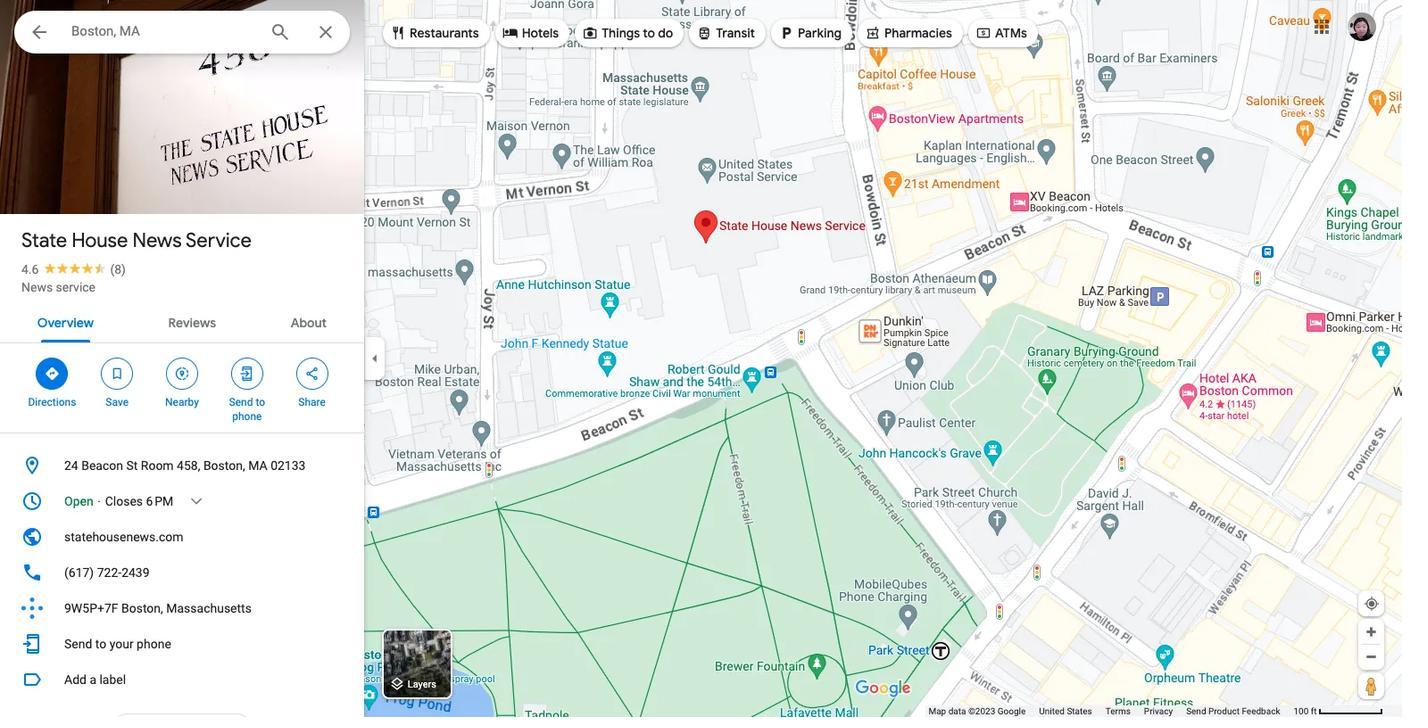 Task type: locate. For each thing, give the bounding box(es) containing it.
None field
[[71, 21, 255, 42]]

terms
[[1106, 707, 1131, 717]]

send left product
[[1186, 707, 1206, 717]]


[[582, 23, 598, 42]]

9w5p+7f boston, massachusetts button
[[0, 591, 364, 627]]

send up add
[[64, 637, 92, 652]]

to
[[643, 25, 655, 41], [256, 396, 265, 409], [95, 637, 106, 652]]

1 horizontal spatial send
[[229, 396, 253, 409]]

news right house
[[133, 228, 182, 253]]

02133
[[271, 459, 306, 473]]

directions
[[28, 396, 76, 409]]

458,
[[177, 459, 200, 473]]

united states
[[1039, 707, 1092, 717]]

 search field
[[14, 11, 350, 57]]

feedback
[[1242, 707, 1280, 717]]

footer inside google maps element
[[929, 706, 1294, 718]]

send to phone
[[229, 396, 265, 423]]

beacon
[[81, 459, 123, 473]]

news service
[[21, 280, 96, 295]]

tab list inside state house news service 'main content'
[[0, 300, 364, 343]]

to for send to your phone
[[95, 637, 106, 652]]

things
[[602, 25, 640, 41]]

add a label
[[64, 673, 126, 687]]

send product feedback button
[[1186, 706, 1280, 718]]

64
[[46, 177, 62, 194]]


[[696, 23, 712, 42]]


[[502, 23, 518, 42]]

do
[[658, 25, 673, 41]]

9w5p+7f
[[64, 602, 118, 616]]

news down '4.6'
[[21, 280, 53, 295]]

send inside information for state house news service region
[[64, 637, 92, 652]]


[[174, 364, 190, 384]]

0 vertical spatial boston,
[[203, 459, 245, 473]]

1 horizontal spatial phone
[[232, 411, 262, 423]]

united
[[1039, 707, 1065, 717]]


[[29, 20, 50, 45]]

boston,
[[203, 459, 245, 473], [121, 602, 163, 616]]

 atms
[[975, 23, 1027, 42]]

0 vertical spatial to
[[643, 25, 655, 41]]

to for send to phone
[[256, 396, 265, 409]]

1 horizontal spatial news
[[133, 228, 182, 253]]

0 horizontal spatial phone
[[137, 637, 171, 652]]

phone inside send to phone
[[232, 411, 262, 423]]

footer
[[929, 706, 1294, 718]]

1 horizontal spatial to
[[256, 396, 265, 409]]

overview button
[[23, 300, 108, 343]]

phone down 
[[232, 411, 262, 423]]

boston, inside 9w5p+7f boston, massachusetts button
[[121, 602, 163, 616]]

to left share
[[256, 396, 265, 409]]


[[865, 23, 881, 42]]

boston, down 2439
[[121, 602, 163, 616]]

data
[[948, 707, 966, 717]]

1 vertical spatial news
[[21, 280, 53, 295]]

 restaurants
[[390, 23, 479, 42]]

house
[[72, 228, 128, 253]]

send down 
[[229, 396, 253, 409]]

service
[[186, 228, 252, 253]]

(8)
[[110, 262, 126, 277]]

actions for state house news service region
[[0, 344, 364, 433]]

2 horizontal spatial to
[[643, 25, 655, 41]]

0 horizontal spatial boston,
[[121, 602, 163, 616]]

0 horizontal spatial news
[[21, 280, 53, 295]]

statehousenews.com link
[[0, 519, 364, 555]]

1 horizontal spatial boston,
[[203, 459, 245, 473]]

overview
[[37, 315, 94, 331]]

phone inside button
[[137, 637, 171, 652]]

zoom out image
[[1365, 651, 1378, 664]]

4.6 stars image
[[39, 262, 110, 274]]

to left your
[[95, 637, 106, 652]]

(617) 722-2439
[[64, 566, 150, 580]]

pharmacies
[[884, 25, 952, 41]]

tab list containing overview
[[0, 300, 364, 343]]

to left do
[[643, 25, 655, 41]]

2 horizontal spatial send
[[1186, 707, 1206, 717]]

to inside button
[[95, 637, 106, 652]]

boston, left the ma
[[203, 459, 245, 473]]

hotels
[[522, 25, 559, 41]]

state house news service
[[21, 228, 252, 253]]

news
[[133, 228, 182, 253], [21, 280, 53, 295]]

save
[[106, 396, 129, 409]]

map
[[929, 707, 946, 717]]

to inside send to phone
[[256, 396, 265, 409]]

tab list
[[0, 300, 364, 343]]

none field inside boston, ma field
[[71, 21, 255, 42]]

24 beacon st room 458, boston, ma 02133 button
[[0, 448, 364, 484]]

send
[[229, 396, 253, 409], [64, 637, 92, 652], [1186, 707, 1206, 717]]

 things to do
[[582, 23, 673, 42]]

24
[[64, 459, 78, 473]]

add a label button
[[0, 662, 364, 698]]

2 vertical spatial send
[[1186, 707, 1206, 717]]

64 photos
[[46, 177, 109, 194]]

0 horizontal spatial send
[[64, 637, 92, 652]]

2 vertical spatial to
[[95, 637, 106, 652]]

massachusetts
[[166, 602, 252, 616]]

terms button
[[1106, 706, 1131, 718]]

phone right your
[[137, 637, 171, 652]]

news inside button
[[21, 280, 53, 295]]

1 vertical spatial to
[[256, 396, 265, 409]]

room
[[141, 459, 174, 473]]

phone
[[232, 411, 262, 423], [137, 637, 171, 652]]

1 vertical spatial send
[[64, 637, 92, 652]]


[[778, 23, 794, 42]]

atms
[[995, 25, 1027, 41]]


[[390, 23, 406, 42]]

about button
[[276, 300, 341, 343]]


[[44, 364, 60, 384]]


[[304, 364, 320, 384]]

send for send to phone
[[229, 396, 253, 409]]

1 vertical spatial boston,
[[121, 602, 163, 616]]

send for send to your phone
[[64, 637, 92, 652]]

0 vertical spatial send
[[229, 396, 253, 409]]

send inside send to phone
[[229, 396, 253, 409]]

1 vertical spatial phone
[[137, 637, 171, 652]]

footer containing map data ©2023 google
[[929, 706, 1294, 718]]

0 horizontal spatial to
[[95, 637, 106, 652]]

Boston, MA field
[[14, 11, 350, 54]]

states
[[1067, 707, 1092, 717]]

0 vertical spatial phone
[[232, 411, 262, 423]]

 button
[[14, 11, 64, 57]]

6 pm
[[146, 494, 173, 509]]



Task type: describe. For each thing, give the bounding box(es) containing it.
show open hours for the week image
[[188, 494, 205, 510]]

100 ft button
[[1294, 707, 1383, 717]]

send product feedback
[[1186, 707, 1280, 717]]

(617)
[[64, 566, 94, 580]]

 transit
[[696, 23, 755, 42]]


[[975, 23, 991, 42]]

ma
[[248, 459, 267, 473]]

parking
[[798, 25, 842, 41]]

state
[[21, 228, 67, 253]]

©2023
[[968, 707, 995, 717]]

service
[[56, 280, 96, 295]]

100 ft
[[1294, 707, 1317, 717]]

show street view coverage image
[[1358, 673, 1384, 700]]


[[239, 364, 255, 384]]

a
[[90, 673, 96, 687]]

send for send product feedback
[[1186, 707, 1206, 717]]

24 beacon st room 458, boston, ma 02133
[[64, 459, 306, 473]]

9w5p+7f boston, massachusetts
[[64, 602, 252, 616]]

information for state house news service region
[[0, 448, 364, 662]]

statehousenews.com
[[64, 530, 184, 544]]

722-
[[97, 566, 122, 580]]

 pharmacies
[[865, 23, 952, 42]]

privacy button
[[1144, 706, 1173, 718]]

map data ©2023 google
[[929, 707, 1026, 717]]

open ⋅ closes 6 pm
[[64, 494, 173, 509]]

nearby
[[165, 396, 199, 409]]

to inside  things to do
[[643, 25, 655, 41]]

zoom in image
[[1365, 626, 1378, 639]]

(617) 722-2439 button
[[0, 555, 364, 591]]

reviews
[[168, 315, 216, 331]]

reviews button
[[154, 300, 230, 343]]

photo of state house news service image
[[0, 0, 503, 214]]

st
[[126, 459, 138, 473]]

united states button
[[1039, 706, 1092, 718]]

about
[[291, 315, 327, 331]]

open
[[64, 494, 93, 509]]

google
[[998, 707, 1026, 717]]

8 reviews element
[[110, 262, 126, 277]]

⋅
[[96, 494, 102, 509]]

100
[[1294, 707, 1309, 717]]

your
[[109, 637, 134, 652]]

transit
[[716, 25, 755, 41]]

google maps element
[[0, 0, 1402, 718]]

hours image
[[21, 491, 43, 512]]

64 photos button
[[13, 170, 116, 201]]

0 vertical spatial news
[[133, 228, 182, 253]]

send to your phone
[[64, 637, 171, 652]]

show your location image
[[1364, 596, 1380, 612]]

ft
[[1311, 707, 1317, 717]]

state house news service main content
[[0, 0, 503, 718]]

 parking
[[778, 23, 842, 42]]

add
[[64, 673, 87, 687]]

closes
[[105, 494, 143, 509]]

layers
[[408, 679, 436, 691]]

share
[[298, 396, 326, 409]]

collapse side panel image
[[365, 349, 385, 369]]

2439
[[122, 566, 150, 580]]

restaurants
[[410, 25, 479, 41]]

news service button
[[21, 278, 96, 296]]

label
[[99, 673, 126, 687]]

photos
[[65, 177, 109, 194]]

product
[[1208, 707, 1240, 717]]

4.6
[[21, 262, 39, 277]]

google account: michele murakami  
(michele.murakami@adept.ai) image
[[1348, 12, 1376, 41]]


[[109, 364, 125, 384]]

privacy
[[1144, 707, 1173, 717]]

 hotels
[[502, 23, 559, 42]]

boston, inside 24 beacon st room 458, boston, ma 02133 button
[[203, 459, 245, 473]]

send to your phone button
[[0, 627, 364, 662]]



Task type: vqa. For each thing, say whether or not it's contained in the screenshot.

yes



